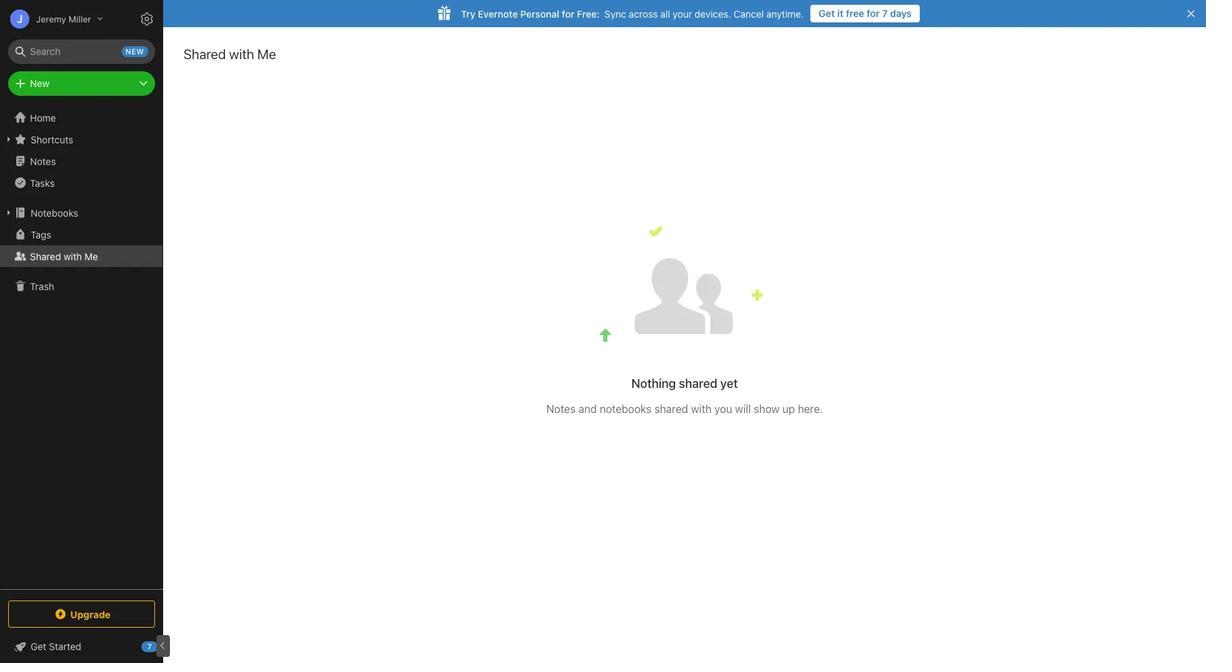 Task type: vqa. For each thing, say whether or not it's contained in the screenshot.
middle with
yes



Task type: locate. For each thing, give the bounding box(es) containing it.
tags
[[31, 229, 51, 240]]

1 for from the left
[[867, 7, 880, 19]]

trash
[[30, 281, 54, 292]]

shared up notes and notebooks shared with you will show up here.
[[679, 377, 718, 391]]

for
[[867, 7, 880, 19], [562, 8, 575, 19]]

tags button
[[0, 224, 163, 246]]

home
[[30, 112, 56, 123]]

notebooks
[[600, 403, 652, 416]]

0 horizontal spatial get
[[31, 641, 46, 653]]

1 horizontal spatial shared with me
[[184, 46, 276, 62]]

notes left and
[[547, 403, 576, 416]]

shared down "nothing shared yet"
[[655, 403, 689, 416]]

notes
[[30, 155, 56, 167], [547, 403, 576, 416]]

with
[[229, 46, 254, 62], [64, 251, 82, 262], [691, 403, 712, 416]]

new
[[126, 47, 144, 56]]

for right free
[[867, 7, 880, 19]]

for inside get it free for 7 days button
[[867, 7, 880, 19]]

0 vertical spatial shared
[[679, 377, 718, 391]]

notes inside shared with me element
[[547, 403, 576, 416]]

shared
[[184, 46, 226, 62], [30, 251, 61, 262]]

tree
[[0, 107, 163, 589]]

1 vertical spatial 7
[[147, 643, 152, 652]]

0 horizontal spatial notes
[[30, 155, 56, 167]]

0 vertical spatial notes
[[30, 155, 56, 167]]

7 left days
[[883, 7, 888, 19]]

for for 7
[[867, 7, 880, 19]]

0 vertical spatial 7
[[883, 7, 888, 19]]

get for get started
[[31, 641, 46, 653]]

with inside 'tree'
[[64, 251, 82, 262]]

1 horizontal spatial notes
[[547, 403, 576, 416]]

up
[[783, 403, 795, 416]]

anytime.
[[767, 8, 804, 19]]

7 left click to collapse image
[[147, 643, 152, 652]]

0 horizontal spatial 7
[[147, 643, 152, 652]]

get inside button
[[819, 7, 835, 19]]

notebooks link
[[0, 202, 163, 224]]

2 vertical spatial with
[[691, 403, 712, 416]]

nothing
[[632, 377, 676, 391]]

show
[[754, 403, 780, 416]]

shared with me
[[184, 46, 276, 62], [30, 251, 98, 262]]

notes up tasks
[[30, 155, 56, 167]]

across
[[629, 8, 658, 19]]

me
[[258, 46, 276, 62], [85, 251, 98, 262]]

0 vertical spatial shared with me
[[184, 46, 276, 62]]

0 horizontal spatial me
[[85, 251, 98, 262]]

shared with me element
[[163, 27, 1207, 664]]

1 horizontal spatial shared
[[184, 46, 226, 62]]

2 for from the left
[[562, 8, 575, 19]]

for left free:
[[562, 8, 575, 19]]

1 vertical spatial shared
[[30, 251, 61, 262]]

1 horizontal spatial for
[[867, 7, 880, 19]]

notes and notebooks shared with you will show up here.
[[547, 403, 823, 416]]

tasks
[[30, 177, 55, 189]]

1 vertical spatial get
[[31, 641, 46, 653]]

1 vertical spatial shared with me
[[30, 251, 98, 262]]

0 horizontal spatial shared
[[30, 251, 61, 262]]

get
[[819, 7, 835, 19], [31, 641, 46, 653]]

0 horizontal spatial with
[[64, 251, 82, 262]]

upgrade button
[[8, 601, 155, 629]]

notes link
[[0, 150, 163, 172]]

7
[[883, 7, 888, 19], [147, 643, 152, 652]]

0 vertical spatial with
[[229, 46, 254, 62]]

miller
[[69, 13, 91, 24]]

for for free:
[[562, 8, 575, 19]]

get it free for 7 days button
[[811, 5, 920, 22]]

1 horizontal spatial me
[[258, 46, 276, 62]]

get left it
[[819, 7, 835, 19]]

1 vertical spatial notes
[[547, 403, 576, 416]]

get inside help and learning task checklist field
[[31, 641, 46, 653]]

yet
[[721, 377, 738, 391]]

sync
[[605, 8, 627, 19]]

7 inside button
[[883, 7, 888, 19]]

shortcuts
[[31, 134, 73, 145]]

0 vertical spatial get
[[819, 7, 835, 19]]

tree containing home
[[0, 107, 163, 589]]

get left started
[[31, 641, 46, 653]]

evernote
[[478, 8, 518, 19]]

2 horizontal spatial with
[[691, 403, 712, 416]]

get it free for 7 days
[[819, 7, 912, 19]]

1 horizontal spatial 7
[[883, 7, 888, 19]]

click to collapse image
[[158, 639, 168, 655]]

0 horizontal spatial shared with me
[[30, 251, 98, 262]]

will
[[736, 403, 751, 416]]

Search text field
[[18, 39, 146, 64]]

devices.
[[695, 8, 731, 19]]

1 horizontal spatial get
[[819, 7, 835, 19]]

0 horizontal spatial for
[[562, 8, 575, 19]]

nothing shared yet
[[632, 377, 738, 391]]

shared
[[679, 377, 718, 391], [655, 403, 689, 416]]

1 vertical spatial with
[[64, 251, 82, 262]]



Task type: describe. For each thing, give the bounding box(es) containing it.
new search field
[[18, 39, 148, 64]]

trash link
[[0, 275, 163, 297]]

your
[[673, 8, 692, 19]]

free
[[846, 7, 865, 19]]

upgrade
[[70, 609, 111, 621]]

0 vertical spatial me
[[258, 46, 276, 62]]

get for get it free for 7 days
[[819, 7, 835, 19]]

0 vertical spatial shared
[[184, 46, 226, 62]]

notes for notes and notebooks shared with you will show up here.
[[547, 403, 576, 416]]

started
[[49, 641, 81, 653]]

notes for notes
[[30, 155, 56, 167]]

free:
[[577, 8, 600, 19]]

new button
[[8, 71, 155, 96]]

new
[[30, 78, 50, 89]]

try evernote personal for free: sync across all your devices. cancel anytime.
[[461, 8, 804, 19]]

shortcuts button
[[0, 129, 163, 150]]

personal
[[521, 8, 560, 19]]

try
[[461, 8, 476, 19]]

Account field
[[0, 5, 103, 33]]

7 inside help and learning task checklist field
[[147, 643, 152, 652]]

settings image
[[139, 11, 155, 27]]

notebooks
[[31, 207, 78, 219]]

1 vertical spatial shared
[[655, 403, 689, 416]]

it
[[838, 7, 844, 19]]

jeremy
[[36, 13, 66, 24]]

you
[[715, 403, 733, 416]]

expand notebooks image
[[3, 207, 14, 218]]

and
[[579, 403, 597, 416]]

Help and Learning task checklist field
[[0, 637, 163, 658]]

all
[[661, 8, 670, 19]]

here.
[[798, 403, 823, 416]]

tasks button
[[0, 172, 163, 194]]

1 vertical spatial me
[[85, 251, 98, 262]]

cancel
[[734, 8, 764, 19]]

jeremy miller
[[36, 13, 91, 24]]

days
[[891, 7, 912, 19]]

1 horizontal spatial with
[[229, 46, 254, 62]]

shared with me link
[[0, 246, 163, 267]]

home link
[[0, 107, 163, 129]]

get started
[[31, 641, 81, 653]]



